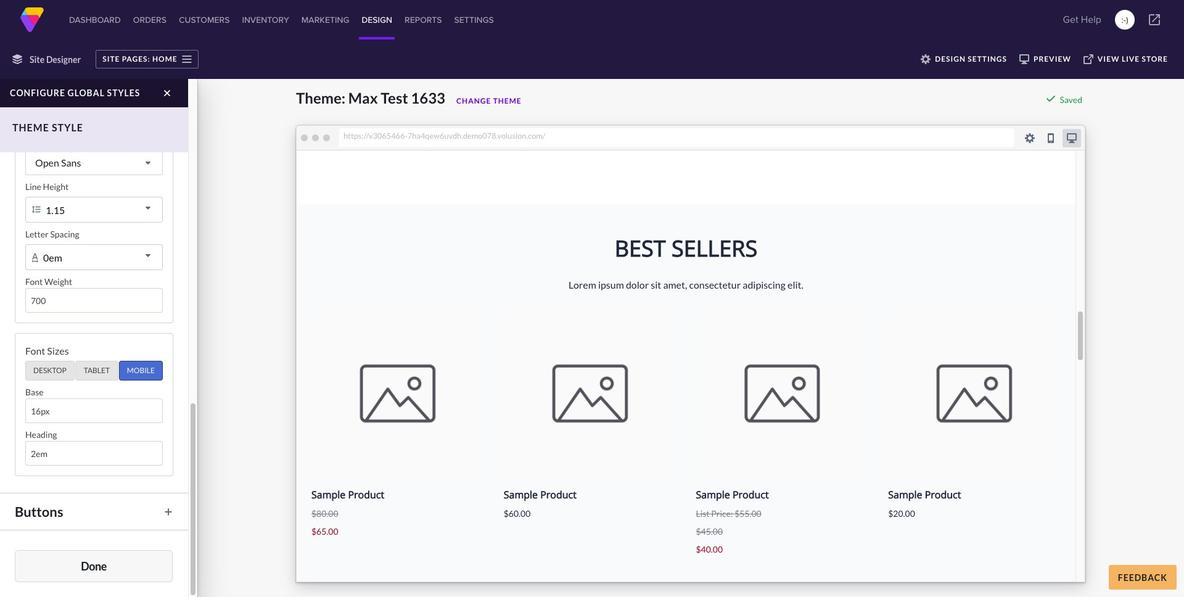 Task type: vqa. For each thing, say whether or not it's contained in the screenshot.
Hover Border Color's HOVER
no



Task type: locate. For each thing, give the bounding box(es) containing it.
1 heading from the top
[[25, 119, 62, 131]]

theme:
[[296, 89, 346, 107]]

:-) link
[[1115, 10, 1135, 30]]

theme up font family
[[12, 122, 49, 133]]

style
[[52, 122, 83, 133]]

font
[[25, 139, 43, 149], [25, 276, 43, 287], [25, 345, 45, 357]]

Heading weight text field
[[25, 288, 163, 313]]

Heading Font Size text field
[[25, 441, 163, 466]]

customers
[[179, 14, 230, 26]]

change theme
[[456, 96, 522, 105]]

pages:
[[122, 54, 150, 64]]

site left designer
[[30, 54, 45, 64]]

0 horizontal spatial site
[[30, 54, 45, 64]]

design settings
[[935, 54, 1007, 64]]

customers button
[[176, 0, 232, 39]]

theme right change
[[493, 96, 522, 105]]

1633
[[411, 89, 445, 107]]

0 vertical spatial font
[[25, 139, 43, 149]]

spacing
[[50, 229, 79, 239]]

1 vertical spatial heading
[[25, 429, 57, 440]]

desktop
[[33, 366, 67, 375]]

font left sizes
[[25, 345, 45, 357]]

font family
[[25, 139, 70, 149]]

view live store
[[1098, 54, 1168, 64]]

sidebar element
[[0, 0, 197, 597]]

tablet
[[84, 366, 110, 375]]

help
[[1081, 12, 1102, 27]]

settings button
[[452, 0, 496, 39]]

get help
[[1063, 12, 1102, 27]]

saved
[[1060, 94, 1082, 105]]

1 horizontal spatial theme
[[493, 96, 522, 105]]

2 font from the top
[[25, 276, 43, 287]]

letter spacing
[[25, 229, 79, 239]]

theme
[[493, 96, 522, 105], [12, 122, 49, 133]]

reports button
[[402, 0, 444, 39]]

change
[[456, 96, 491, 105]]

store
[[1142, 54, 1168, 64]]

0 vertical spatial heading
[[25, 119, 62, 131]]

family
[[44, 139, 70, 149]]

max
[[348, 89, 378, 107]]

feedback button
[[1109, 565, 1177, 590]]

site inside button
[[103, 54, 120, 64]]

1 font from the top
[[25, 139, 43, 149]]

heading down base in the bottom left of the page
[[25, 429, 57, 440]]

heading up font family
[[25, 119, 62, 131]]

weight
[[44, 276, 72, 287]]

inventory
[[242, 14, 289, 26]]

reports
[[405, 14, 442, 26]]

1 vertical spatial theme
[[12, 122, 49, 133]]

font left weight at the left top of the page
[[25, 276, 43, 287]]

styles
[[107, 88, 140, 98]]

design
[[935, 54, 966, 64]]

site
[[30, 54, 45, 64], [103, 54, 120, 64]]

configure global styles
[[10, 88, 140, 98]]

mobile button
[[119, 361, 163, 381]]

desktop button
[[25, 361, 75, 381]]

3 font from the top
[[25, 345, 45, 357]]

site left pages:
[[103, 54, 120, 64]]

1 vertical spatial font
[[25, 276, 43, 287]]

line
[[25, 181, 41, 192]]

0 horizontal spatial theme
[[12, 122, 49, 133]]

design
[[362, 14, 392, 26]]

design button
[[359, 0, 395, 39]]

base
[[25, 387, 44, 397]]

https://v3065466-7ha4qew6uvdh.demo078.volusion.com/
[[344, 131, 546, 141]]

dashboard
[[69, 14, 121, 26]]

theme inside sidebar element
[[12, 122, 49, 133]]

font down theme style
[[25, 139, 43, 149]]

open sans button
[[25, 150, 163, 175]]

sans
[[61, 157, 81, 168]]

2 vertical spatial font
[[25, 345, 45, 357]]

marketing button
[[299, 0, 352, 39]]

settings
[[454, 14, 494, 26]]

1 horizontal spatial site
[[103, 54, 120, 64]]

site for site designer
[[30, 54, 45, 64]]

heading
[[25, 119, 62, 131], [25, 429, 57, 440]]



Task type: describe. For each thing, give the bounding box(es) containing it.
marketing
[[302, 14, 349, 26]]

design settings button
[[915, 50, 1013, 68]]

sizes
[[47, 345, 69, 357]]

Base Font Size text field
[[25, 398, 163, 423]]

site designer
[[30, 54, 81, 64]]

https://v3065466-
[[344, 131, 408, 141]]

line height
[[25, 181, 69, 192]]

orders
[[133, 14, 167, 26]]

global
[[68, 88, 105, 98]]

mobile
[[127, 366, 155, 375]]

configure
[[10, 88, 65, 98]]

settings
[[968, 54, 1007, 64]]

dashboard image
[[20, 7, 44, 32]]

font sizes
[[25, 345, 69, 357]]

theme style
[[12, 122, 83, 133]]

get
[[1063, 12, 1079, 27]]

theme: max test 1633
[[296, 89, 445, 107]]

feedback
[[1118, 572, 1168, 583]]

:-
[[1122, 14, 1126, 26]]

site for site pages: home
[[103, 54, 120, 64]]

open sans
[[35, 157, 81, 168]]

:-)
[[1122, 14, 1128, 26]]

0em text field
[[25, 244, 163, 270]]

get help link
[[1059, 7, 1105, 32]]

saved image
[[1046, 94, 1056, 104]]

letter
[[25, 229, 49, 239]]

site pages: home
[[103, 54, 177, 64]]

site pages: home button
[[96, 50, 198, 68]]

0 vertical spatial theme
[[493, 96, 522, 105]]

volusion-logo link
[[20, 7, 44, 32]]

view live store button
[[1077, 50, 1174, 68]]

)
[[1126, 14, 1128, 26]]

font for font family
[[25, 139, 43, 149]]

font weight
[[25, 276, 72, 287]]

7ha4qew6uvdh.demo078.volusion.com/
[[408, 131, 546, 141]]

1.15 text field
[[25, 197, 163, 223]]

done
[[81, 559, 107, 573]]

buttons
[[15, 503, 63, 520]]

preview
[[1034, 54, 1071, 64]]

height
[[43, 181, 69, 192]]

open
[[35, 157, 59, 168]]

view
[[1098, 54, 1120, 64]]

designer
[[46, 54, 81, 64]]

2 heading from the top
[[25, 429, 57, 440]]

live
[[1122, 54, 1140, 64]]

buttons button
[[9, 501, 179, 522]]

inventory button
[[240, 0, 292, 39]]

home
[[152, 54, 177, 64]]

font for font weight
[[25, 276, 43, 287]]

done button
[[15, 550, 173, 582]]

font for font sizes
[[25, 345, 45, 357]]

orders button
[[131, 0, 169, 39]]

test
[[381, 89, 408, 107]]

preview button
[[1013, 50, 1077, 68]]

dashboard link
[[67, 0, 123, 39]]

tablet button
[[75, 361, 118, 381]]



